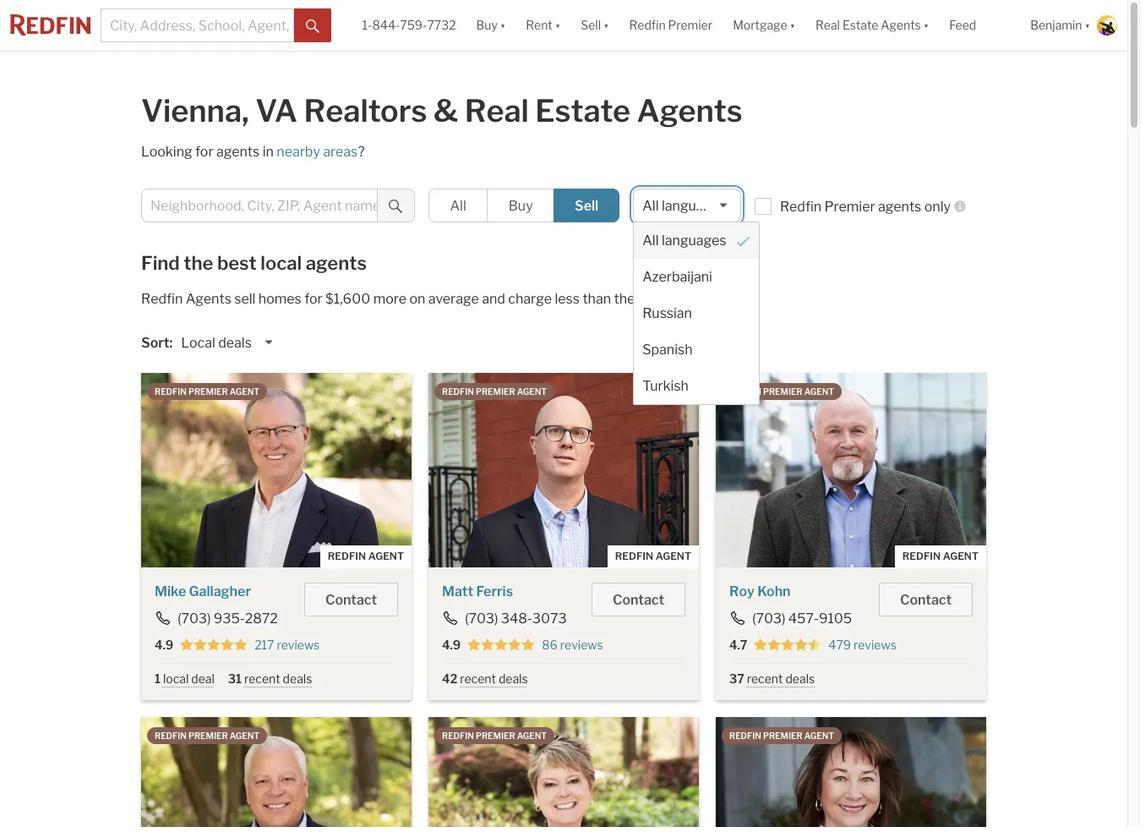Task type: locate. For each thing, give the bounding box(es) containing it.
0 horizontal spatial recent
[[244, 672, 280, 686]]

photo of dina gorrell image
[[429, 717, 699, 827]]

deal
[[191, 672, 215, 686]]

deals
[[218, 335, 252, 351], [283, 672, 312, 686], [499, 672, 528, 686], [786, 672, 815, 686]]

2 vertical spatial agents
[[186, 291, 232, 307]]

2 contact button from the left
[[592, 583, 686, 617]]

1 vertical spatial the
[[614, 291, 635, 307]]

nearby
[[277, 144, 320, 160]]

real right mortgage ▾
[[816, 18, 841, 32]]

real estate agents ▾ link
[[816, 0, 930, 51]]

redfin premier agent
[[155, 387, 260, 397], [442, 387, 547, 397], [730, 387, 835, 397], [155, 731, 260, 741], [442, 731, 547, 741], [730, 731, 835, 741]]

all languages
[[643, 198, 727, 214], [643, 233, 727, 249]]

▾ left 'feed'
[[924, 18, 930, 32]]

roy
[[730, 584, 755, 600]]

3 contact button from the left
[[880, 583, 973, 617]]

0 vertical spatial the
[[184, 252, 213, 274]]

find
[[141, 252, 180, 274]]

sell
[[581, 18, 601, 32], [575, 198, 599, 214]]

0 horizontal spatial 4.9
[[155, 638, 174, 652]]

2 reviews from the left
[[561, 638, 604, 652]]

0 vertical spatial buy
[[477, 18, 498, 32]]

0 horizontal spatial rating 4.9 out of 5 element
[[180, 638, 248, 653]]

deals down 217 reviews
[[283, 672, 312, 686]]

1 horizontal spatial (703)
[[465, 611, 499, 627]]

1 vertical spatial languages
[[662, 233, 727, 249]]

premier inside button
[[669, 18, 713, 32]]

deals right the local
[[218, 335, 252, 351]]

2 rating 4.9 out of 5 element from the left
[[468, 638, 536, 653]]

than
[[583, 291, 612, 307]]

1 vertical spatial local
[[163, 672, 189, 686]]

3 ▾ from the left
[[604, 18, 609, 32]]

option group
[[429, 189, 620, 222]]

(703) down kohn
[[753, 611, 786, 627]]

217 reviews
[[255, 638, 320, 652]]

0 vertical spatial agents
[[882, 18, 922, 32]]

reviews right 217
[[277, 638, 320, 652]]

redfin premier button
[[620, 0, 723, 51]]

vienna, va realtors & real estate agents
[[141, 92, 743, 129]]

1 recent from the left
[[244, 672, 280, 686]]

agents
[[216, 144, 260, 160], [879, 199, 922, 215], [306, 252, 367, 274]]

roy kohn
[[730, 584, 791, 600]]

reviews right 86 in the left of the page
[[561, 638, 604, 652]]

photo of ben grouby image
[[141, 717, 412, 827]]

1
[[155, 672, 161, 686]]

for
[[195, 144, 214, 160], [305, 291, 323, 307]]

479 reviews
[[829, 638, 897, 652]]

deals down (703) 348-3073
[[499, 672, 528, 686]]

0 horizontal spatial contact
[[326, 592, 377, 608]]

rent ▾
[[526, 18, 561, 32]]

all languages up "azerbaijani"
[[643, 233, 727, 249]]

redfin premier
[[630, 18, 713, 32]]

4.9 up 42 on the left of page
[[442, 638, 461, 652]]

redfin
[[630, 18, 666, 32], [781, 199, 822, 215], [141, 291, 183, 307]]

▾ right rent
[[555, 18, 561, 32]]

contact
[[326, 592, 377, 608], [613, 592, 665, 608], [901, 592, 952, 608]]

the right the than
[[614, 291, 635, 307]]

1 horizontal spatial contact button
[[592, 583, 686, 617]]

redfin for redfin agents sell homes for $1,600 more on average and charge less than the typical listing fee.
[[141, 291, 183, 307]]

1 vertical spatial premier
[[825, 199, 876, 215]]

submit search image
[[306, 19, 320, 33], [389, 199, 403, 213]]

1 horizontal spatial premier
[[825, 199, 876, 215]]

agent
[[230, 387, 260, 397], [517, 387, 547, 397], [805, 387, 835, 397], [368, 550, 404, 562], [656, 550, 692, 562], [944, 550, 979, 562], [230, 731, 260, 741], [517, 731, 547, 741], [805, 731, 835, 741]]

1 horizontal spatial redfin
[[630, 18, 666, 32]]

find the best local agents
[[141, 252, 367, 274]]

457-
[[789, 611, 820, 627]]

1 horizontal spatial the
[[614, 291, 635, 307]]

2 horizontal spatial (703)
[[753, 611, 786, 627]]

real
[[816, 18, 841, 32], [465, 92, 529, 129]]

contact button up the 479 reviews
[[880, 583, 973, 617]]

feed button
[[940, 0, 1021, 51]]

the right find
[[184, 252, 213, 274]]

0 vertical spatial real
[[816, 18, 841, 32]]

0 horizontal spatial local
[[163, 672, 189, 686]]

buy inside dropdown button
[[477, 18, 498, 32]]

rating 4.9 out of 5 element down (703) 935-2872 "button" in the bottom of the page
[[180, 638, 248, 653]]

sell inside sell ▾ dropdown button
[[581, 18, 601, 32]]

reviews right 479
[[854, 638, 897, 652]]

for right homes
[[305, 291, 323, 307]]

kohn
[[758, 584, 791, 600]]

0 horizontal spatial agents
[[216, 144, 260, 160]]

on
[[410, 291, 426, 307]]

2 horizontal spatial recent
[[747, 672, 784, 686]]

photo of matt ferris image
[[429, 373, 699, 568]]

submit search image left all radio
[[389, 199, 403, 213]]

buy right all radio
[[509, 198, 533, 214]]

2 4.9 from the left
[[442, 638, 461, 652]]

contact button up the "86 reviews"
[[592, 583, 686, 617]]

1 vertical spatial agents
[[637, 92, 743, 129]]

2 horizontal spatial contact button
[[880, 583, 973, 617]]

1 vertical spatial agents
[[879, 199, 922, 215]]

local
[[261, 252, 302, 274], [163, 672, 189, 686]]

1 horizontal spatial real
[[816, 18, 841, 32]]

0 horizontal spatial redfin
[[141, 291, 183, 307]]

contact for 9105
[[901, 592, 952, 608]]

1 (703) from the left
[[178, 611, 211, 627]]

sell right buy option
[[575, 198, 599, 214]]

agents left only
[[879, 199, 922, 215]]

contact button for (703) 348-3073
[[592, 583, 686, 617]]

All radio
[[429, 189, 488, 222]]

1 horizontal spatial 4.9
[[442, 638, 461, 652]]

real right &
[[465, 92, 529, 129]]

recent right 42 on the left of page
[[460, 672, 496, 686]]

languages up all languages element
[[662, 198, 727, 214]]

benjamin
[[1031, 18, 1083, 32]]

ferris
[[477, 584, 513, 600]]

1 horizontal spatial estate
[[843, 18, 879, 32]]

redfin inside button
[[630, 18, 666, 32]]

sell inside sell radio
[[575, 198, 599, 214]]

mike gallagher
[[155, 584, 251, 600]]

premier
[[189, 387, 228, 397], [476, 387, 516, 397], [764, 387, 803, 397], [189, 731, 228, 741], [476, 731, 516, 741], [764, 731, 803, 741]]

contact button for (703) 935-2872
[[305, 583, 398, 617]]

4.9 up 1
[[155, 638, 174, 652]]

2 horizontal spatial contact
[[901, 592, 952, 608]]

1 vertical spatial all languages
[[643, 233, 727, 249]]

buy right the 7732
[[477, 18, 498, 32]]

mortgage ▾ button
[[723, 0, 806, 51]]

sell ▾ button
[[571, 0, 620, 51]]

2 horizontal spatial redfin agent
[[903, 550, 979, 562]]

(703) down matt ferris
[[465, 611, 499, 627]]

0 vertical spatial for
[[195, 144, 214, 160]]

submit search image left 1-
[[306, 19, 320, 33]]

sell ▾
[[581, 18, 609, 32]]

redfin agent
[[328, 550, 404, 562], [615, 550, 692, 562], [903, 550, 979, 562]]

1 redfin agent from the left
[[328, 550, 404, 562]]

languages
[[662, 198, 727, 214], [662, 233, 727, 249]]

2 contact from the left
[[613, 592, 665, 608]]

1 horizontal spatial reviews
[[561, 638, 604, 652]]

0 horizontal spatial (703)
[[178, 611, 211, 627]]

3 redfin agent from the left
[[903, 550, 979, 562]]

mortgage
[[733, 18, 788, 32]]

mike
[[155, 584, 186, 600]]

reviews
[[277, 638, 320, 652], [561, 638, 604, 652], [854, 638, 897, 652]]

1-844-759-7732
[[362, 18, 456, 32]]

2 languages from the top
[[662, 233, 727, 249]]

3 (703) from the left
[[753, 611, 786, 627]]

contact button up 217 reviews
[[305, 583, 398, 617]]

1 4.9 from the left
[[155, 638, 174, 652]]

0 vertical spatial sell
[[581, 18, 601, 32]]

2 horizontal spatial redfin
[[781, 199, 822, 215]]

1 horizontal spatial redfin agent
[[615, 550, 692, 562]]

1 ▾ from the left
[[501, 18, 506, 32]]

2 (703) from the left
[[465, 611, 499, 627]]

1 vertical spatial for
[[305, 291, 323, 307]]

0 horizontal spatial estate
[[536, 92, 631, 129]]

0 horizontal spatial reviews
[[277, 638, 320, 652]]

local up homes
[[261, 252, 302, 274]]

1 rating 4.9 out of 5 element from the left
[[180, 638, 248, 653]]

2 horizontal spatial agents
[[879, 199, 922, 215]]

▾ for mortgage ▾
[[790, 18, 796, 32]]

(703) 935-2872
[[178, 611, 278, 627]]

(703) 457-9105 button
[[730, 611, 853, 627]]

buy for buy
[[509, 198, 533, 214]]

0 vertical spatial premier
[[669, 18, 713, 32]]

3 recent from the left
[[747, 672, 784, 686]]

▾ left rent
[[501, 18, 506, 32]]

estate
[[843, 18, 879, 32], [536, 92, 631, 129]]

1 horizontal spatial contact
[[613, 592, 665, 608]]

all left buy option
[[450, 198, 467, 214]]

Buy radio
[[487, 189, 555, 222]]

2 vertical spatial agents
[[306, 252, 367, 274]]

gallagher
[[189, 584, 251, 600]]

2 vertical spatial redfin
[[141, 291, 183, 307]]

1 vertical spatial buy
[[509, 198, 533, 214]]

2 all languages from the top
[[643, 233, 727, 249]]

roy kohn link
[[730, 584, 791, 600]]

rating 4.9 out of 5 element
[[180, 638, 248, 653], [468, 638, 536, 653]]

local deals
[[181, 335, 252, 351]]

reviews for (703) 457-9105
[[854, 638, 897, 652]]

premier for redfin premier
[[669, 18, 713, 32]]

0 horizontal spatial redfin agent
[[328, 550, 404, 562]]

azerbaijani
[[643, 269, 713, 285]]

contact button for (703) 457-9105
[[880, 583, 973, 617]]

0 vertical spatial local
[[261, 252, 302, 274]]

1 vertical spatial sell
[[575, 198, 599, 214]]

all
[[450, 198, 467, 214], [643, 198, 659, 214], [643, 233, 659, 249]]

vienna,
[[141, 92, 249, 129]]

rating 4.9 out of 5 element down (703) 348-3073 button
[[468, 638, 536, 653]]

recent right 37
[[747, 672, 784, 686]]

sell right rent ▾
[[581, 18, 601, 32]]

1 horizontal spatial rating 4.9 out of 5 element
[[468, 638, 536, 653]]

(703) 348-3073 button
[[442, 611, 568, 627]]

0 horizontal spatial the
[[184, 252, 213, 274]]

rent ▾ button
[[526, 0, 561, 51]]

buy for buy ▾
[[477, 18, 498, 32]]

homes
[[259, 291, 302, 307]]

0 vertical spatial submit search image
[[306, 19, 320, 33]]

all languages up all languages element
[[643, 198, 727, 214]]

buy ▾
[[477, 18, 506, 32]]

2 horizontal spatial reviews
[[854, 638, 897, 652]]

buy inside option
[[509, 198, 533, 214]]

0 horizontal spatial buy
[[477, 18, 498, 32]]

local right 1
[[163, 672, 189, 686]]

1 horizontal spatial agents
[[637, 92, 743, 129]]

348-
[[501, 611, 533, 627]]

3 contact from the left
[[901, 592, 952, 608]]

2 ▾ from the left
[[555, 18, 561, 32]]

3 reviews from the left
[[854, 638, 897, 652]]

languages up "azerbaijani"
[[662, 233, 727, 249]]

0 vertical spatial redfin
[[630, 18, 666, 32]]

premier
[[669, 18, 713, 32], [825, 199, 876, 215]]

sort:
[[141, 335, 173, 351]]

6 ▾ from the left
[[1086, 18, 1091, 32]]

1 contact button from the left
[[305, 583, 398, 617]]

deals down rating 4.7 out of 5 element
[[786, 672, 815, 686]]

for right looking
[[195, 144, 214, 160]]

0 vertical spatial languages
[[662, 198, 727, 214]]

agents up $1,600
[[306, 252, 367, 274]]

(703)
[[178, 611, 211, 627], [465, 611, 499, 627], [753, 611, 786, 627]]

4 ▾ from the left
[[790, 18, 796, 32]]

1 vertical spatial estate
[[536, 92, 631, 129]]

0 vertical spatial estate
[[843, 18, 879, 32]]

0 horizontal spatial agents
[[186, 291, 232, 307]]

list box
[[634, 189, 760, 405]]

1 horizontal spatial buy
[[509, 198, 533, 214]]

0 vertical spatial agents
[[216, 144, 260, 160]]

0 vertical spatial all languages
[[643, 198, 727, 214]]

2 redfin agent from the left
[[615, 550, 692, 562]]

contact for 2872
[[326, 592, 377, 608]]

more
[[374, 291, 407, 307]]

redfin
[[155, 387, 187, 397], [442, 387, 474, 397], [730, 387, 762, 397], [328, 550, 366, 562], [615, 550, 654, 562], [903, 550, 941, 562], [155, 731, 187, 741], [442, 731, 474, 741], [730, 731, 762, 741]]

mortgage ▾ button
[[733, 0, 796, 51]]

buy ▾ button
[[466, 0, 516, 51]]

1 horizontal spatial recent
[[460, 672, 496, 686]]

recent right 31
[[244, 672, 280, 686]]

1 horizontal spatial for
[[305, 291, 323, 307]]

agents left in
[[216, 144, 260, 160]]

4.9 for (703) 348-3073
[[442, 638, 461, 652]]

City, Address, School, Agent, ZIP search field
[[101, 8, 295, 42]]

0 horizontal spatial for
[[195, 144, 214, 160]]

0 horizontal spatial contact button
[[305, 583, 398, 617]]

0 horizontal spatial premier
[[669, 18, 713, 32]]

2 horizontal spatial agents
[[882, 18, 922, 32]]

▾ right rent ▾
[[604, 18, 609, 32]]

1 horizontal spatial submit search image
[[389, 199, 403, 213]]

dialog
[[634, 222, 760, 405]]

realtors
[[304, 92, 427, 129]]

1 vertical spatial real
[[465, 92, 529, 129]]

▾ left user photo
[[1086, 18, 1091, 32]]

1 vertical spatial redfin
[[781, 199, 822, 215]]

1 horizontal spatial agents
[[306, 252, 367, 274]]

1 contact from the left
[[326, 592, 377, 608]]

(703) down mike gallagher
[[178, 611, 211, 627]]

1 horizontal spatial local
[[261, 252, 302, 274]]

1 reviews from the left
[[277, 638, 320, 652]]

in
[[263, 144, 274, 160]]

reviews for (703) 348-3073
[[561, 638, 604, 652]]

redfin for redfin premier
[[630, 18, 666, 32]]

2 recent from the left
[[460, 672, 496, 686]]

option group containing all
[[429, 189, 620, 222]]

▾ right mortgage
[[790, 18, 796, 32]]

redfin premier agents only
[[781, 199, 951, 215]]

sell for sell
[[575, 198, 599, 214]]



Task type: vqa. For each thing, say whether or not it's contained in the screenshot.
less
yes



Task type: describe. For each thing, give the bounding box(es) containing it.
0 horizontal spatial submit search image
[[306, 19, 320, 33]]

dialog containing all languages
[[634, 222, 760, 405]]

matt ferris
[[442, 584, 513, 600]]

charge
[[509, 291, 552, 307]]

(703) for (703) 935-2872
[[178, 611, 211, 627]]

all up "azerbaijani"
[[643, 233, 659, 249]]

844-
[[373, 18, 400, 32]]

matt ferris link
[[442, 584, 513, 600]]

estate inside the real estate agents ▾ link
[[843, 18, 879, 32]]

1 all languages from the top
[[643, 198, 727, 214]]

looking for agents in nearby areas ?
[[141, 144, 365, 160]]

feed
[[950, 18, 977, 32]]

37 recent deals
[[730, 672, 815, 686]]

typical
[[638, 291, 680, 307]]

redfin for redfin premier agents only
[[781, 199, 822, 215]]

▾ for benjamin ▾
[[1086, 18, 1091, 32]]

31 recent deals
[[228, 672, 312, 686]]

real inside dropdown button
[[816, 18, 841, 32]]

▾ for buy ▾
[[501, 18, 506, 32]]

5 ▾ from the left
[[924, 18, 930, 32]]

fee.
[[724, 291, 747, 307]]

redfin agent for (703) 348-3073
[[615, 550, 692, 562]]

contact for 3073
[[613, 592, 665, 608]]

4.7
[[730, 638, 748, 652]]

turkish
[[643, 378, 689, 394]]

rent
[[526, 18, 553, 32]]

rating 4.7 out of 5 element
[[755, 638, 822, 653]]

less
[[555, 291, 580, 307]]

0 horizontal spatial real
[[465, 92, 529, 129]]

3073
[[533, 611, 567, 627]]

759-
[[400, 18, 427, 32]]

mike gallagher link
[[155, 584, 251, 600]]

2872
[[245, 611, 278, 627]]

premier for redfin premier agents only
[[825, 199, 876, 215]]

Sell radio
[[554, 189, 620, 222]]

86 reviews
[[542, 638, 604, 652]]

user photo image
[[1098, 15, 1118, 36]]

list box containing all languages
[[634, 189, 760, 405]]

1 vertical spatial submit search image
[[389, 199, 403, 213]]

va
[[256, 92, 298, 129]]

all languages inside dialog
[[643, 233, 727, 249]]

1 local deal
[[155, 672, 215, 686]]

best
[[217, 252, 257, 274]]

reviews for (703) 935-2872
[[277, 638, 320, 652]]

agents for premier
[[879, 199, 922, 215]]

7732
[[427, 18, 456, 32]]

&
[[434, 92, 459, 129]]

1 languages from the top
[[662, 198, 727, 214]]

redfin agent for (703) 935-2872
[[328, 550, 404, 562]]

buy ▾ button
[[477, 0, 506, 51]]

?
[[358, 144, 365, 160]]

(703) 457-9105
[[753, 611, 853, 627]]

sell
[[235, 291, 256, 307]]

languages inside all languages element
[[662, 233, 727, 249]]

sell ▾ button
[[581, 0, 609, 51]]

▾ for sell ▾
[[604, 18, 609, 32]]

photo of roy kohn image
[[716, 373, 987, 568]]

all up all languages element
[[643, 198, 659, 214]]

9105
[[819, 611, 853, 627]]

benjamin ▾
[[1031, 18, 1091, 32]]

(703) for (703) 348-3073
[[465, 611, 499, 627]]

matt
[[442, 584, 474, 600]]

217
[[255, 638, 274, 652]]

recent for roy kohn
[[747, 672, 784, 686]]

photo of mike gallagher image
[[141, 373, 412, 568]]

agents for for
[[216, 144, 260, 160]]

1-844-759-7732 link
[[362, 18, 456, 32]]

sell for sell ▾
[[581, 18, 601, 32]]

mortgage ▾
[[733, 18, 796, 32]]

all inside radio
[[450, 198, 467, 214]]

redfin agents sell homes for $1,600 more on average and charge less than the typical listing fee.
[[141, 291, 747, 307]]

86
[[542, 638, 558, 652]]

russian
[[643, 305, 693, 321]]

all languages element
[[635, 222, 759, 259]]

spanish
[[643, 342, 693, 358]]

listing
[[683, 291, 721, 307]]

agents inside dropdown button
[[882, 18, 922, 32]]

42 recent deals
[[442, 672, 528, 686]]

deals for 37
[[786, 672, 815, 686]]

deals for 31
[[283, 672, 312, 686]]

(703) 935-2872 button
[[155, 611, 279, 627]]

1-
[[362, 18, 373, 32]]

▾ for rent ▾
[[555, 18, 561, 32]]

rating 4.9 out of 5 element for 935-
[[180, 638, 248, 653]]

redfin agent for (703) 457-9105
[[903, 550, 979, 562]]

and
[[482, 291, 506, 307]]

real estate agents ▾ button
[[806, 0, 940, 51]]

4.9 for (703) 935-2872
[[155, 638, 174, 652]]

(703) 348-3073
[[465, 611, 567, 627]]

average
[[429, 291, 479, 307]]

37
[[730, 672, 745, 686]]

rating 4.9 out of 5 element for 348-
[[468, 638, 536, 653]]

rent ▾ button
[[516, 0, 571, 51]]

only
[[925, 199, 951, 215]]

479
[[829, 638, 852, 652]]

recent for matt ferris
[[460, 672, 496, 686]]

31
[[228, 672, 242, 686]]

real estate agents ▾
[[816, 18, 930, 32]]

(703) for (703) 457-9105
[[753, 611, 786, 627]]

42
[[442, 672, 458, 686]]

935-
[[214, 611, 245, 627]]

Neighborhood, City, ZIP, Agent name search field
[[141, 189, 378, 222]]

local
[[181, 335, 215, 351]]

looking
[[141, 144, 193, 160]]

deals for 42
[[499, 672, 528, 686]]

photo of irene deleon image
[[716, 717, 987, 827]]



